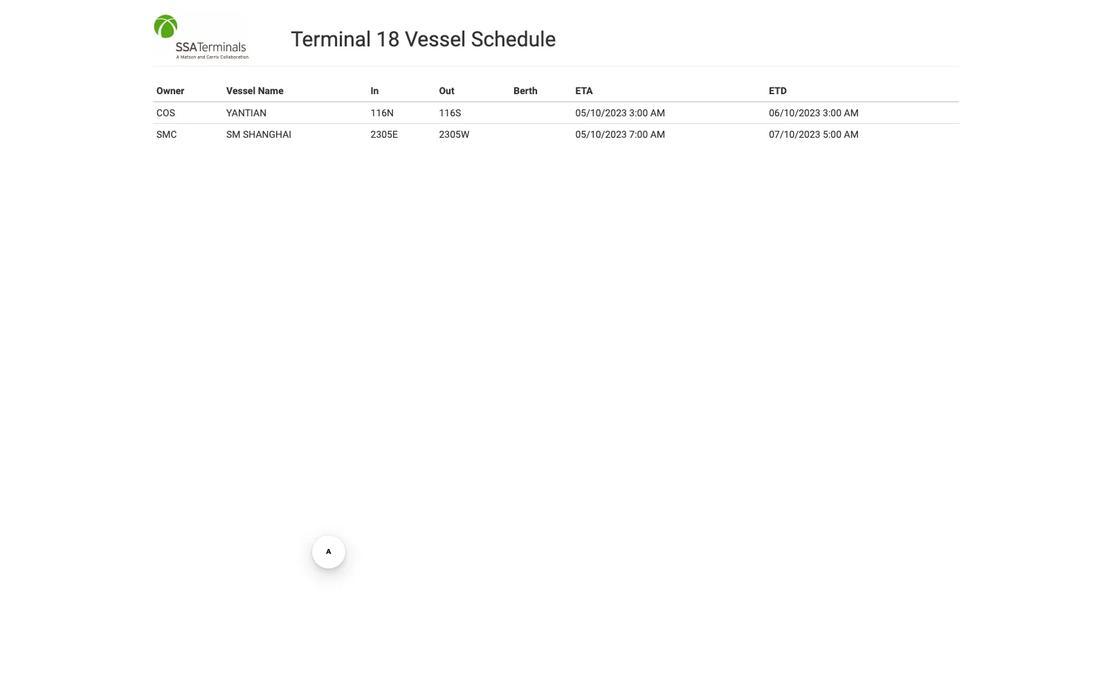Task type: vqa. For each thing, say whether or not it's contained in the screenshot.
7:00
yes



Task type: locate. For each thing, give the bounding box(es) containing it.
0 horizontal spatial vessel
[[227, 85, 256, 96]]

2305w
[[439, 129, 470, 140]]

116n
[[371, 107, 394, 118]]

1 05/10/2023 from the top
[[576, 107, 627, 118]]

smc
[[157, 129, 177, 140]]

1 horizontal spatial 3:00
[[824, 107, 842, 118]]

07/10/2023 5:00 am
[[770, 129, 859, 140]]

5:00
[[824, 129, 842, 140]]

3:00 up 7:00
[[630, 107, 648, 118]]

vessel
[[405, 27, 466, 51], [227, 85, 256, 96]]

1 vertical spatial 05/10/2023
[[576, 129, 627, 140]]

schedule
[[471, 27, 556, 51]]

0 vertical spatial 05/10/2023
[[576, 107, 627, 118]]

vessel name
[[227, 85, 284, 96]]

05/10/2023 for 05/10/2023 7:00 am
[[576, 129, 627, 140]]

am right 7:00
[[651, 129, 666, 140]]

05/10/2023 7:00 am
[[576, 129, 666, 140]]

3:00 for 06/10/2023
[[824, 107, 842, 118]]

2 05/10/2023 from the top
[[576, 129, 627, 140]]

vessel right 18
[[405, 27, 466, 51]]

05/10/2023 down 05/10/2023 3:00 am at the right
[[576, 129, 627, 140]]

am right 5:00
[[845, 129, 859, 140]]

1 3:00 from the left
[[630, 107, 648, 118]]

3:00 up 5:00
[[824, 107, 842, 118]]

0 horizontal spatial 3:00
[[630, 107, 648, 118]]

05/10/2023 for 05/10/2023 3:00 am
[[576, 107, 627, 118]]

eta
[[576, 85, 593, 96]]

terminal
[[291, 27, 371, 51]]

am for 05/10/2023 7:00 am
[[651, 129, 666, 140]]

2 3:00 from the left
[[824, 107, 842, 118]]

am
[[651, 107, 666, 118], [845, 107, 859, 118], [651, 129, 666, 140], [845, 129, 859, 140]]

cos
[[157, 107, 175, 118]]

18
[[377, 27, 400, 51]]

3:00
[[630, 107, 648, 118], [824, 107, 842, 118]]

05/10/2023 down eta
[[576, 107, 627, 118]]

vessel up yantian
[[227, 85, 256, 96]]

7:00
[[630, 129, 648, 140]]

terminal 18 vessel schedule
[[291, 27, 556, 51]]

0 vertical spatial vessel
[[405, 27, 466, 51]]

sm shanghai
[[227, 129, 292, 140]]

3:00 for 05/10/2023
[[630, 107, 648, 118]]

05/10/2023
[[576, 107, 627, 118], [576, 129, 627, 140]]

07/10/2023
[[770, 129, 821, 140]]

owner
[[157, 85, 185, 96]]

am up 05/10/2023 7:00 am
[[651, 107, 666, 118]]

etd
[[770, 85, 787, 96]]

am up 07/10/2023 5:00 am
[[845, 107, 859, 118]]



Task type: describe. For each thing, give the bounding box(es) containing it.
berth
[[514, 85, 538, 96]]

06/10/2023 3:00 am
[[770, 107, 859, 118]]

1 vertical spatial vessel
[[227, 85, 256, 96]]

in
[[371, 85, 379, 96]]

05/10/2023 3:00 am
[[576, 107, 666, 118]]

1 horizontal spatial vessel
[[405, 27, 466, 51]]

116s
[[439, 107, 461, 118]]

yantian
[[227, 107, 267, 118]]

06/10/2023
[[770, 107, 821, 118]]

name
[[258, 85, 284, 96]]

terminal 18 image
[[153, 14, 249, 60]]

2305e
[[371, 129, 398, 140]]

sm
[[227, 129, 241, 140]]

am for 07/10/2023 5:00 am
[[845, 129, 859, 140]]

shanghai
[[243, 129, 292, 140]]

out
[[439, 85, 455, 96]]

am for 06/10/2023 3:00 am
[[845, 107, 859, 118]]

am for 05/10/2023 3:00 am
[[651, 107, 666, 118]]



